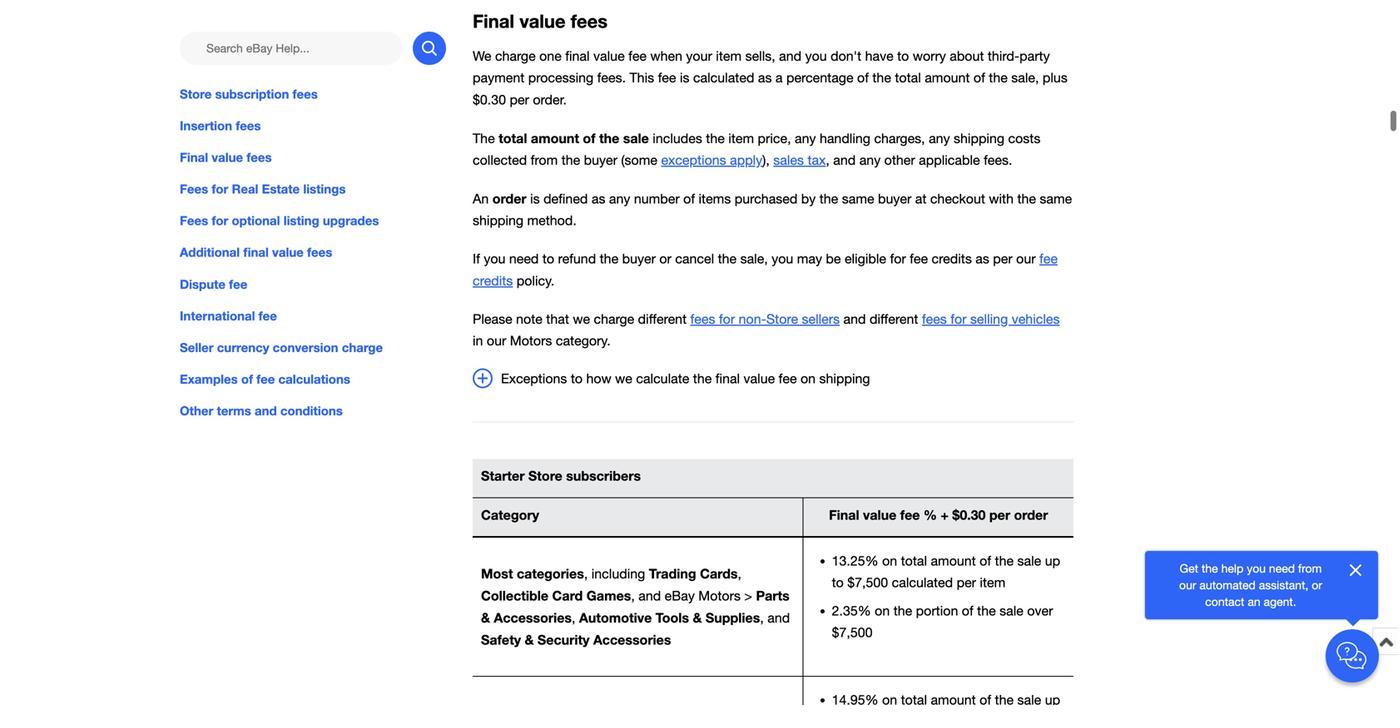 Task type: describe. For each thing, give the bounding box(es) containing it.
estate
[[262, 182, 300, 197]]

1 horizontal spatial $0.30
[[953, 507, 986, 523]]

exceptions apply ), sales tax , and any other applicable fees.
[[661, 152, 1013, 168]]

fees down store subscription fees at the left top of page
[[236, 118, 261, 133]]

of inside the is defined as any number of items purchased by the same buyer at checkout with the same shipping method.
[[684, 191, 695, 206]]

2 vertical spatial as
[[976, 251, 990, 267]]

the up exceptions apply link
[[706, 131, 725, 146]]

cards
[[700, 566, 738, 581]]

including
[[592, 566, 645, 581]]

store subscription fees
[[180, 87, 318, 102]]

up
[[1045, 553, 1061, 569]]

calculated inside 13.25% on total amount of the sale up to $7,500 calculated per item
[[892, 575, 953, 590]]

any up the applicable
[[929, 131, 950, 146]]

an
[[1248, 595, 1261, 608]]

the down third-
[[989, 70, 1008, 86]]

, down parts
[[760, 610, 764, 626]]

value up one
[[520, 10, 566, 32]]

store subscription fees link
[[180, 85, 446, 103]]

of up defined
[[583, 130, 596, 146]]

$7,500 inside 13.25% on total amount of the sale up to $7,500 calculated per item
[[848, 575, 888, 590]]

fee down when
[[658, 70, 676, 86]]

fees for selling vehicles link
[[922, 311, 1060, 327]]

store inside "link"
[[180, 87, 212, 102]]

seller currency conversion charge
[[180, 340, 383, 355]]

examples of fee calculations
[[180, 372, 350, 387]]

and down examples of fee calculations
[[255, 403, 277, 418]]

calculate
[[636, 371, 690, 386]]

value down insertion fees
[[212, 150, 243, 165]]

note
[[516, 311, 543, 327]]

2.35% on the portion of the sale over $7,500
[[832, 603, 1053, 640]]

of down "have"
[[857, 70, 869, 86]]

eligible
[[845, 251, 887, 267]]

seller
[[180, 340, 214, 355]]

order.
[[533, 92, 567, 107]]

fee up this
[[629, 48, 647, 64]]

fees left selling
[[922, 311, 947, 327]]

1 horizontal spatial buyer
[[622, 251, 656, 267]]

fees inside 'link'
[[307, 245, 332, 260]]

on for 2.35%
[[875, 603, 890, 619]]

per inside 13.25% on total amount of the sale up to $7,500 calculated per item
[[957, 575, 976, 590]]

other
[[180, 403, 213, 418]]

the down "have"
[[873, 70, 891, 86]]

2 horizontal spatial final
[[829, 507, 860, 523]]

dispute fee link
[[180, 275, 446, 293]]

shipping inside includes the item price, any handling charges, any shipping costs collected from the buyer (some
[[954, 131, 1005, 146]]

2 same from the left
[[1040, 191, 1072, 206]]

selling
[[971, 311, 1008, 327]]

the right cancel
[[718, 251, 737, 267]]

fees for real estate listings
[[180, 182, 346, 197]]

exceptions to how we calculate the final value fee on shipping
[[501, 371, 870, 386]]

terms
[[217, 403, 251, 418]]

$0.30 inside 'we charge one final value fee when your item sells, and you don't have to worry about third-party payment processing fees. this fee is calculated as a percentage of the total amount of the sale, plus $0.30 per order.'
[[473, 92, 506, 107]]

fees for optional listing upgrades
[[180, 213, 379, 228]]

other terms and conditions link
[[180, 402, 446, 420]]

any left other
[[860, 152, 881, 168]]

the right portion
[[977, 603, 996, 619]]

charge inside please note that we charge different fees for non-store sellers and different fees for selling vehicles in our motors category.
[[594, 311, 634, 327]]

per down "with"
[[993, 251, 1013, 267]]

starter
[[481, 468, 525, 484]]

2 different from the left
[[870, 311, 918, 327]]

1 horizontal spatial fees.
[[984, 152, 1013, 168]]

, up games
[[584, 566, 588, 581]]

0 vertical spatial order
[[493, 191, 527, 206]]

, up supplies on the bottom right of the page
[[738, 566, 742, 581]]

at
[[915, 191, 927, 206]]

total inside 13.25% on total amount of the sale up to $7,500 calculated per item
[[901, 553, 927, 569]]

we
[[473, 48, 492, 64]]

examples
[[180, 372, 238, 387]]

charges,
[[874, 131, 925, 146]]

sells,
[[745, 48, 776, 64]]

1 different from the left
[[638, 311, 687, 327]]

fees for non-store sellers link
[[691, 311, 840, 327]]

in
[[473, 333, 483, 348]]

you right if
[[484, 251, 506, 267]]

supplies
[[706, 610, 760, 626]]

agent.
[[1264, 595, 1297, 608]]

and inside , automotive tools & supplies , and safety & security accessories
[[768, 610, 790, 626]]

the
[[473, 131, 495, 146]]

is inside 'we charge one final value fee when your item sells, and you don't have to worry about third-party payment processing fees. this fee is calculated as a percentage of the total amount of the sale, plus $0.30 per order.'
[[680, 70, 690, 86]]

security
[[538, 632, 590, 648]]

0 horizontal spatial or
[[660, 251, 672, 267]]

third-
[[988, 48, 1020, 64]]

the down the total amount of the sale
[[562, 152, 580, 168]]

sales
[[774, 152, 804, 168]]

2 vertical spatial store
[[528, 468, 563, 484]]

please note that we charge different fees for non-store sellers and different fees for selling vehicles in our motors category.
[[473, 311, 1060, 348]]

insertion
[[180, 118, 232, 133]]

an
[[473, 191, 489, 206]]

fees. inside 'we charge one final value fee when your item sells, and you don't have to worry about third-party payment processing fees. this fee is calculated as a percentage of the total amount of the sale, plus $0.30 per order.'
[[597, 70, 626, 86]]

fee right "eligible"
[[910, 251, 928, 267]]

includes the item price, any handling charges, any shipping costs collected from the buyer (some
[[473, 131, 1041, 168]]

for left selling
[[951, 311, 967, 327]]

be
[[826, 251, 841, 267]]

of inside "2.35% on the portion of the sale over $7,500"
[[962, 603, 974, 619]]

any up the sales tax link
[[795, 131, 816, 146]]

the right "with"
[[1018, 191, 1036, 206]]

sale for 2.35% on the portion of the sale over $7,500
[[1000, 603, 1024, 619]]

if you need to refund the buyer or cancel the sale, you may be eligible for fee credits as per our
[[473, 251, 1040, 267]]

fees for fees for real estate listings
[[180, 182, 208, 197]]

0 vertical spatial sale
[[623, 130, 649, 146]]

insertion fees
[[180, 118, 261, 133]]

),
[[763, 152, 770, 168]]

fees inside "link"
[[293, 87, 318, 102]]

and inside most categories , including trading cards , collectible card games , and ebay motors >
[[639, 588, 661, 603]]

amount inside 'we charge one final value fee when your item sells, and you don't have to worry about third-party payment processing fees. this fee is calculated as a percentage of the total amount of the sale, plus $0.30 per order.'
[[925, 70, 970, 86]]

international fee link
[[180, 307, 446, 325]]

payment
[[473, 70, 525, 86]]

international fee
[[180, 308, 277, 323]]

, down card
[[572, 610, 576, 626]]

of down currency
[[241, 372, 253, 387]]

charge inside 'we charge one final value fee when your item sells, and you don't have to worry about third-party payment processing fees. this fee is calculated as a percentage of the total amount of the sale, plus $0.30 per order.'
[[495, 48, 536, 64]]

safety
[[481, 632, 521, 648]]

calculated inside 'we charge one final value fee when your item sells, and you don't have to worry about third-party payment processing fees. this fee is calculated as a percentage of the total amount of the sale, plus $0.30 per order.'
[[693, 70, 755, 86]]

dispute
[[180, 277, 226, 292]]

about
[[950, 48, 984, 64]]

over
[[1027, 603, 1053, 619]]

worry
[[913, 48, 946, 64]]

for right "eligible"
[[890, 251, 906, 267]]

fee credits
[[473, 251, 1058, 288]]

most categories , including trading cards , collectible card games , and ebay motors >
[[481, 566, 756, 603]]

to inside dropdown button
[[571, 371, 583, 386]]

, automotive tools & supplies , and safety & security accessories
[[481, 610, 790, 648]]

the left portion
[[894, 603, 913, 619]]

$7,500 inside "2.35% on the portion of the sale over $7,500"
[[832, 625, 873, 640]]

fees up fees for real estate listings
[[247, 150, 272, 165]]

a
[[776, 70, 783, 86]]

buyer inside the is defined as any number of items purchased by the same buyer at checkout with the same shipping method.
[[878, 191, 912, 206]]

fee left %
[[900, 507, 920, 523]]

the right by
[[820, 191, 838, 206]]

1 horizontal spatial our
[[1016, 251, 1036, 267]]

dispute fee
[[180, 277, 248, 292]]

we charge one final value fee when your item sells, and you don't have to worry about third-party payment processing fees. this fee is calculated as a percentage of the total amount of the sale, plus $0.30 per order.
[[473, 48, 1068, 107]]

item inside 'we charge one final value fee when your item sells, and you don't have to worry about third-party payment processing fees. this fee is calculated as a percentage of the total amount of the sale, plus $0.30 per order.'
[[716, 48, 742, 64]]

(some
[[621, 152, 658, 168]]

contact
[[1206, 595, 1245, 608]]

1 vertical spatial sale,
[[740, 251, 768, 267]]

sales tax link
[[774, 152, 826, 168]]

get the help you need from our automated assistant, or contact an agent.
[[1180, 561, 1323, 608]]

fees left non-
[[691, 311, 715, 327]]

final value fees link
[[180, 148, 446, 167]]

may
[[797, 251, 822, 267]]

insertion fees link
[[180, 117, 446, 135]]

international
[[180, 308, 255, 323]]

of inside 13.25% on total amount of the sale up to $7,500 calculated per item
[[980, 553, 991, 569]]

exceptions to how we calculate the final value fee on shipping button
[[473, 368, 1074, 389]]

sale, inside 'we charge one final value fee when your item sells, and you don't have to worry about third-party payment processing fees. this fee is calculated as a percentage of the total amount of the sale, plus $0.30 per order.'
[[1012, 70, 1039, 86]]

per right +
[[990, 507, 1011, 523]]

fee inside examples of fee calculations link
[[257, 372, 275, 387]]

final inside exceptions to how we calculate the final value fee on shipping dropdown button
[[716, 371, 740, 386]]

value left %
[[863, 507, 897, 523]]

conversion
[[273, 340, 338, 355]]



Task type: locate. For each thing, give the bounding box(es) containing it.
0 vertical spatial final value fees
[[473, 10, 608, 32]]

and
[[779, 48, 802, 64], [833, 152, 856, 168], [844, 311, 866, 327], [255, 403, 277, 418], [639, 588, 661, 603], [768, 610, 790, 626]]

motors inside most categories , including trading cards , collectible card games , and ebay motors >
[[699, 588, 741, 603]]

credits down checkout
[[932, 251, 972, 267]]

shipping up the applicable
[[954, 131, 1005, 146]]

,
[[826, 152, 830, 168], [584, 566, 588, 581], [738, 566, 742, 581], [631, 588, 635, 603], [572, 610, 576, 626], [760, 610, 764, 626]]

13.25%
[[832, 553, 879, 569]]

1 vertical spatial $7,500
[[832, 625, 873, 640]]

1 vertical spatial motors
[[699, 588, 741, 603]]

store inside please note that we charge different fees for non-store sellers and different fees for selling vehicles in our motors category.
[[766, 311, 798, 327]]

final
[[565, 48, 590, 64], [243, 245, 269, 260], [716, 371, 740, 386]]

different
[[638, 311, 687, 327], [870, 311, 918, 327]]

1 vertical spatial sale
[[1018, 553, 1042, 569]]

0 vertical spatial fees.
[[597, 70, 626, 86]]

$7,500 down 13.25%
[[848, 575, 888, 590]]

applicable
[[919, 152, 980, 168]]

one
[[539, 48, 562, 64]]

as inside 'we charge one final value fee when your item sells, and you don't have to worry about third-party payment processing fees. this fee is calculated as a percentage of the total amount of the sale, plus $0.30 per order.'
[[758, 70, 772, 86]]

0 horizontal spatial accessories
[[494, 610, 572, 626]]

0 horizontal spatial fees.
[[597, 70, 626, 86]]

you inside get the help you need from our automated assistant, or contact an agent.
[[1247, 561, 1266, 575]]

on right 2.35% at right
[[875, 603, 890, 619]]

0 horizontal spatial our
[[487, 333, 506, 348]]

charge right the conversion
[[342, 340, 383, 355]]

total inside 'we charge one final value fee when your item sells, and you don't have to worry about third-party payment processing fees. this fee is calculated as a percentage of the total amount of the sale, plus $0.30 per order.'
[[895, 70, 921, 86]]

of down the about
[[974, 70, 985, 86]]

shipping inside the is defined as any number of items purchased by the same buyer at checkout with the same shipping method.
[[473, 213, 524, 228]]

2 vertical spatial on
[[875, 603, 890, 619]]

the right calculate
[[693, 371, 712, 386]]

calculated up portion
[[892, 575, 953, 590]]

sale left up
[[1018, 553, 1042, 569]]

1 vertical spatial order
[[1014, 507, 1048, 523]]

fee inside fee credits
[[1040, 251, 1058, 267]]

0 horizontal spatial final
[[180, 150, 208, 165]]

0 horizontal spatial sale,
[[740, 251, 768, 267]]

fee inside exceptions to how we calculate the final value fee on shipping dropdown button
[[779, 371, 797, 386]]

1 horizontal spatial different
[[870, 311, 918, 327]]

2 vertical spatial shipping
[[820, 371, 870, 386]]

0 horizontal spatial charge
[[342, 340, 383, 355]]

buyer inside includes the item price, any handling charges, any shipping costs collected from the buyer (some
[[584, 152, 618, 168]]

the total amount of the sale
[[473, 130, 649, 146]]

and inside please note that we charge different fees for non-store sellers and different fees for selling vehicles in our motors category.
[[844, 311, 866, 327]]

purchased
[[735, 191, 798, 206]]

0 horizontal spatial need
[[509, 251, 539, 267]]

1 horizontal spatial motors
[[699, 588, 741, 603]]

an order
[[473, 191, 527, 206]]

to inside 'we charge one final value fee when your item sells, and you don't have to worry about third-party payment processing fees. this fee is calculated as a percentage of the total amount of the sale, plus $0.30 per order.'
[[897, 48, 909, 64]]

1 vertical spatial as
[[592, 191, 606, 206]]

you right help
[[1247, 561, 1266, 575]]

the inside get the help you need from our automated assistant, or contact an agent.
[[1202, 561, 1218, 575]]

1 vertical spatial accessories
[[593, 632, 671, 648]]

or inside get the help you need from our automated assistant, or contact an agent.
[[1312, 578, 1323, 592]]

automotive
[[579, 610, 652, 626]]

fee down please note that we charge different fees for non-store sellers and different fees for selling vehicles in our motors category.
[[779, 371, 797, 386]]

motors inside please note that we charge different fees for non-store sellers and different fees for selling vehicles in our motors category.
[[510, 333, 552, 348]]

per up portion
[[957, 575, 976, 590]]

automated
[[1200, 578, 1256, 592]]

subscription
[[215, 87, 289, 102]]

sale inside 13.25% on total amount of the sale up to $7,500 calculated per item
[[1018, 553, 1042, 569]]

0 vertical spatial shipping
[[954, 131, 1005, 146]]

1 horizontal spatial &
[[525, 632, 534, 648]]

1 fees from the top
[[180, 182, 208, 197]]

apply
[[730, 152, 763, 168]]

amount down 'order.'
[[531, 130, 579, 146]]

buyer left at
[[878, 191, 912, 206]]

the right get
[[1202, 561, 1218, 575]]

tools
[[656, 610, 689, 626]]

$7,500 down 2.35% at right
[[832, 625, 873, 640]]

0 vertical spatial fees
[[180, 182, 208, 197]]

1 horizontal spatial need
[[1269, 561, 1295, 575]]

and inside 'we charge one final value fee when your item sells, and you don't have to worry about third-party payment processing fees. this fee is calculated as a percentage of the total amount of the sale, plus $0.30 per order.'
[[779, 48, 802, 64]]

charge
[[495, 48, 536, 64], [594, 311, 634, 327], [342, 340, 383, 355]]

processing
[[528, 70, 594, 86]]

to up policy.
[[543, 251, 554, 267]]

shipping down sellers
[[820, 371, 870, 386]]

amount inside 13.25% on total amount of the sale up to $7,500 calculated per item
[[931, 553, 976, 569]]

shipping inside dropdown button
[[820, 371, 870, 386]]

fees for real estate listings link
[[180, 180, 446, 198]]

examples of fee calculations link
[[180, 370, 446, 388]]

$0.30 right +
[[953, 507, 986, 523]]

fee
[[629, 48, 647, 64], [658, 70, 676, 86], [910, 251, 928, 267], [1040, 251, 1058, 267], [229, 277, 248, 292], [259, 308, 277, 323], [779, 371, 797, 386], [257, 372, 275, 387], [900, 507, 920, 523]]

we inside please note that we charge different fees for non-store sellers and different fees for selling vehicles in our motors category.
[[573, 311, 590, 327]]

fees inside fees for real estate listings link
[[180, 182, 208, 197]]

of left items
[[684, 191, 695, 206]]

our inside please note that we charge different fees for non-store sellers and different fees for selling vehicles in our motors category.
[[487, 333, 506, 348]]

1 vertical spatial final
[[243, 245, 269, 260]]

from inside get the help you need from our automated assistant, or contact an agent.
[[1298, 561, 1322, 575]]

2 vertical spatial amount
[[931, 553, 976, 569]]

the inside dropdown button
[[693, 371, 712, 386]]

fee up vehicles
[[1040, 251, 1058, 267]]

on inside "2.35% on the portion of the sale over $7,500"
[[875, 603, 890, 619]]

1 vertical spatial final
[[180, 150, 208, 165]]

1 vertical spatial total
[[499, 130, 527, 146]]

2 vertical spatial our
[[1180, 578, 1197, 592]]

1 vertical spatial fees
[[180, 213, 208, 228]]

refund
[[558, 251, 596, 267]]

and right sellers
[[844, 311, 866, 327]]

the inside 13.25% on total amount of the sale up to $7,500 calculated per item
[[995, 553, 1014, 569]]

value down please note that we charge different fees for non-store sellers and different fees for selling vehicles in our motors category.
[[744, 371, 775, 386]]

any left number
[[609, 191, 630, 206]]

you inside 'we charge one final value fee when your item sells, and you don't have to worry about third-party payment processing fees. this fee is calculated as a percentage of the total amount of the sale, plus $0.30 per order.'
[[805, 48, 827, 64]]

different down "eligible"
[[870, 311, 918, 327]]

fee up other terms and conditions
[[257, 372, 275, 387]]

collectible
[[481, 588, 549, 603]]

0 horizontal spatial order
[[493, 191, 527, 206]]

2 horizontal spatial &
[[693, 610, 702, 626]]

our inside get the help you need from our automated assistant, or contact an agent.
[[1180, 578, 1197, 592]]

from down the total amount of the sale
[[531, 152, 558, 168]]

fee up international fee on the left of page
[[229, 277, 248, 292]]

1 horizontal spatial from
[[1298, 561, 1322, 575]]

1 vertical spatial item
[[729, 131, 754, 146]]

0 vertical spatial final
[[473, 10, 514, 32]]

final inside 'we charge one final value fee when your item sells, and you don't have to worry about third-party payment processing fees. this fee is calculated as a percentage of the total amount of the sale, plus $0.30 per order.'
[[565, 48, 590, 64]]

1 vertical spatial fees.
[[984, 152, 1013, 168]]

other terms and conditions
[[180, 403, 343, 418]]

0 horizontal spatial different
[[638, 311, 687, 327]]

0 vertical spatial buyer
[[584, 152, 618, 168]]

0 vertical spatial or
[[660, 251, 672, 267]]

credits down if
[[473, 273, 513, 288]]

amount
[[925, 70, 970, 86], [531, 130, 579, 146], [931, 553, 976, 569]]

your
[[686, 48, 712, 64]]

final up we
[[473, 10, 514, 32]]

0 vertical spatial we
[[573, 311, 590, 327]]

1 horizontal spatial or
[[1312, 578, 1323, 592]]

credits inside fee credits
[[473, 273, 513, 288]]

categories
[[517, 566, 584, 581]]

1 vertical spatial from
[[1298, 561, 1322, 575]]

sale,
[[1012, 70, 1039, 86], [740, 251, 768, 267]]

value inside dropdown button
[[744, 371, 775, 386]]

1 vertical spatial need
[[1269, 561, 1295, 575]]

we
[[573, 311, 590, 327], [615, 371, 633, 386]]

with
[[989, 191, 1014, 206]]

exceptions
[[661, 152, 726, 168]]

value inside 'link'
[[272, 245, 304, 260]]

to left 'how'
[[571, 371, 583, 386]]

1 vertical spatial is
[[530, 191, 540, 206]]

conditions
[[280, 403, 343, 418]]

as
[[758, 70, 772, 86], [592, 191, 606, 206], [976, 251, 990, 267]]

buyer
[[584, 152, 618, 168], [878, 191, 912, 206], [622, 251, 656, 267]]

to right "have"
[[897, 48, 909, 64]]

0 vertical spatial credits
[[932, 251, 972, 267]]

need
[[509, 251, 539, 267], [1269, 561, 1295, 575]]

value up the processing at the left top
[[594, 48, 625, 64]]

0 horizontal spatial store
[[180, 87, 212, 102]]

is down your
[[680, 70, 690, 86]]

1 horizontal spatial same
[[1040, 191, 1072, 206]]

fee up seller currency conversion charge
[[259, 308, 277, 323]]

get
[[1180, 561, 1199, 575]]

most
[[481, 566, 513, 581]]

0 horizontal spatial buyer
[[584, 152, 618, 168]]

1 vertical spatial our
[[487, 333, 506, 348]]

per inside 'we charge one final value fee when your item sells, and you don't have to worry about third-party payment processing fees. this fee is calculated as a percentage of the total amount of the sale, plus $0.30 per order.'
[[510, 92, 529, 107]]

accessories inside parts & accessories
[[494, 610, 572, 626]]

& right safety
[[525, 632, 534, 648]]

parts
[[756, 588, 790, 603]]

0 horizontal spatial motors
[[510, 333, 552, 348]]

our right in in the left of the page
[[487, 333, 506, 348]]

motors down cards
[[699, 588, 741, 603]]

any inside the is defined as any number of items purchased by the same buyer at checkout with the same shipping method.
[[609, 191, 630, 206]]

same right "with"
[[1040, 191, 1072, 206]]

13.25% on total amount of the sale up to $7,500 calculated per item
[[832, 553, 1061, 590]]

2 vertical spatial buyer
[[622, 251, 656, 267]]

2 vertical spatial item
[[980, 575, 1006, 590]]

1 vertical spatial calculated
[[892, 575, 953, 590]]

1 vertical spatial or
[[1312, 578, 1323, 592]]

0 horizontal spatial from
[[531, 152, 558, 168]]

2 horizontal spatial as
[[976, 251, 990, 267]]

the left includes
[[599, 130, 620, 146]]

& inside parts & accessories
[[481, 610, 490, 626]]

1 horizontal spatial final
[[473, 10, 514, 32]]

%
[[924, 507, 937, 523]]

item right your
[[716, 48, 742, 64]]

we for that
[[573, 311, 590, 327]]

portion
[[916, 603, 958, 619]]

costs
[[1008, 131, 1041, 146]]

0 horizontal spatial as
[[592, 191, 606, 206]]

listing
[[284, 213, 319, 228]]

1 vertical spatial credits
[[473, 273, 513, 288]]

item inside includes the item price, any handling charges, any shipping costs collected from the buyer (some
[[729, 131, 754, 146]]

don't
[[831, 48, 862, 64]]

to
[[897, 48, 909, 64], [543, 251, 554, 267], [571, 371, 583, 386], [832, 575, 844, 590]]

final inside additional final value fees 'link'
[[243, 245, 269, 260]]

fees
[[180, 182, 208, 197], [180, 213, 208, 228]]

0 vertical spatial on
[[801, 371, 816, 386]]

need inside get the help you need from our automated assistant, or contact an agent.
[[1269, 561, 1295, 575]]

to down 13.25%
[[832, 575, 844, 590]]

1 horizontal spatial final
[[565, 48, 590, 64]]

1 vertical spatial charge
[[594, 311, 634, 327]]

different up calculate
[[638, 311, 687, 327]]

optional
[[232, 213, 280, 228]]

charge up the category.
[[594, 311, 634, 327]]

from inside includes the item price, any handling charges, any shipping costs collected from the buyer (some
[[531, 152, 558, 168]]

0 vertical spatial need
[[509, 251, 539, 267]]

checkout
[[930, 191, 985, 206]]

1 horizontal spatial accessories
[[593, 632, 671, 648]]

is up method.
[[530, 191, 540, 206]]

0 horizontal spatial we
[[573, 311, 590, 327]]

0 vertical spatial $7,500
[[848, 575, 888, 590]]

the right refund on the left top of page
[[600, 251, 619, 267]]

fees inside "fees for optional listing upgrades" link
[[180, 213, 208, 228]]

store up the insertion
[[180, 87, 212, 102]]

>
[[744, 588, 752, 603]]

2 fees from the top
[[180, 213, 208, 228]]

final value fee % + $0.30 per order
[[829, 507, 1048, 523]]

from up assistant,
[[1298, 561, 1322, 575]]

fees up insertion fees link on the left of the page
[[293, 87, 318, 102]]

and left ebay
[[639, 588, 661, 603]]

$0.30
[[473, 92, 506, 107], [953, 507, 986, 523]]

0 horizontal spatial final value fees
[[180, 150, 272, 165]]

0 vertical spatial amount
[[925, 70, 970, 86]]

calculated
[[693, 70, 755, 86], [892, 575, 953, 590]]

buyer left (some
[[584, 152, 618, 168]]

order up up
[[1014, 507, 1048, 523]]

1 horizontal spatial credits
[[932, 251, 972, 267]]

same down "exceptions apply ), sales tax , and any other applicable fees." at the top of the page
[[842, 191, 874, 206]]

games
[[587, 588, 631, 603]]

charge up 'payment'
[[495, 48, 536, 64]]

1 horizontal spatial shipping
[[820, 371, 870, 386]]

, down including
[[631, 588, 635, 603]]

calculations
[[278, 372, 350, 387]]

trading
[[649, 566, 696, 581]]

final
[[473, 10, 514, 32], [180, 150, 208, 165], [829, 507, 860, 523]]

includes
[[653, 131, 702, 146]]

fees for fees for optional listing upgrades
[[180, 213, 208, 228]]

$0.30 down 'payment'
[[473, 92, 506, 107]]

sale, down the is defined as any number of items purchased by the same buyer at checkout with the same shipping method.
[[740, 251, 768, 267]]

and down handling
[[833, 152, 856, 168]]

2 horizontal spatial our
[[1180, 578, 1197, 592]]

1 horizontal spatial charge
[[495, 48, 536, 64]]

we for how
[[615, 371, 633, 386]]

item inside 13.25% on total amount of the sale up to $7,500 calculated per item
[[980, 575, 1006, 590]]

as right defined
[[592, 191, 606, 206]]

value inside 'we charge one final value fee when your item sells, and you don't have to worry about third-party payment processing fees. this fee is calculated as a percentage of the total amount of the sale, plus $0.30 per order.'
[[594, 48, 625, 64]]

0 horizontal spatial shipping
[[473, 213, 524, 228]]

and down parts
[[768, 610, 790, 626]]

calculated down your
[[693, 70, 755, 86]]

0 horizontal spatial final
[[243, 245, 269, 260]]

percentage
[[787, 70, 854, 86]]

on for 13.25%
[[882, 553, 897, 569]]

for up additional
[[212, 213, 228, 228]]

, down handling
[[826, 152, 830, 168]]

assistant,
[[1259, 578, 1309, 592]]

we inside exceptions to how we calculate the final value fee on shipping dropdown button
[[615, 371, 633, 386]]

2 vertical spatial sale
[[1000, 603, 1024, 619]]

2 vertical spatial final
[[716, 371, 740, 386]]

get the help you need from our automated assistant, or contact an agent. tooltip
[[1172, 560, 1330, 610]]

final down please note that we charge different fees for non-store sellers and different fees for selling vehicles in our motors category.
[[716, 371, 740, 386]]

& right 'tools'
[[693, 610, 702, 626]]

is defined as any number of items purchased by the same buyer at checkout with the same shipping method.
[[473, 191, 1072, 228]]

accessories inside , automotive tools & supplies , and safety & security accessories
[[593, 632, 671, 648]]

fees down "fees for optional listing upgrades" link
[[307, 245, 332, 260]]

2 vertical spatial final
[[829, 507, 860, 523]]

0 horizontal spatial &
[[481, 610, 490, 626]]

item up apply
[[729, 131, 754, 146]]

by
[[801, 191, 816, 206]]

category
[[481, 507, 539, 523]]

to inside 13.25% on total amount of the sale up to $7,500 calculated per item
[[832, 575, 844, 590]]

Search eBay Help... text field
[[180, 32, 403, 65]]

for left the real at the top left
[[212, 182, 228, 197]]

final down the insertion
[[180, 150, 208, 165]]

1 vertical spatial buyer
[[878, 191, 912, 206]]

when
[[650, 48, 683, 64]]

as up selling
[[976, 251, 990, 267]]

category.
[[556, 333, 611, 348]]

2 horizontal spatial charge
[[594, 311, 634, 327]]

starter store subscribers
[[481, 468, 641, 484]]

you left may
[[772, 251, 794, 267]]

fees up the processing at the left top
[[571, 10, 608, 32]]

1 same from the left
[[842, 191, 874, 206]]

help
[[1222, 561, 1244, 575]]

0 vertical spatial is
[[680, 70, 690, 86]]

0 vertical spatial store
[[180, 87, 212, 102]]

you up percentage
[[805, 48, 827, 64]]

defined
[[544, 191, 588, 206]]

cancel
[[675, 251, 714, 267]]

on inside 13.25% on total amount of the sale up to $7,500 calculated per item
[[882, 553, 897, 569]]

on
[[801, 371, 816, 386], [882, 553, 897, 569], [875, 603, 890, 619]]

0 horizontal spatial $0.30
[[473, 92, 506, 107]]

total down %
[[901, 553, 927, 569]]

sale, down the "party" at the top right of the page
[[1012, 70, 1039, 86]]

for left non-
[[719, 311, 735, 327]]

the left up
[[995, 553, 1014, 569]]

+
[[941, 507, 949, 523]]

$7,500
[[848, 575, 888, 590], [832, 625, 873, 640]]

sellers
[[802, 311, 840, 327]]

fee inside the international fee link
[[259, 308, 277, 323]]

of right portion
[[962, 603, 974, 619]]

0 vertical spatial total
[[895, 70, 921, 86]]

1 vertical spatial final value fees
[[180, 150, 272, 165]]

number
[[634, 191, 680, 206]]

final up 13.25%
[[829, 507, 860, 523]]

final value fees down insertion fees
[[180, 150, 272, 165]]

fee inside dispute fee link
[[229, 277, 248, 292]]

1 vertical spatial $0.30
[[953, 507, 986, 523]]

2 horizontal spatial store
[[766, 311, 798, 327]]

sale left over
[[1000, 603, 1024, 619]]

2 horizontal spatial shipping
[[954, 131, 1005, 146]]

as inside the is defined as any number of items purchased by the same buyer at checkout with the same shipping method.
[[592, 191, 606, 206]]

of down the final value fee % + $0.30 per order
[[980, 553, 991, 569]]

1 vertical spatial on
[[882, 553, 897, 569]]

1 vertical spatial amount
[[531, 130, 579, 146]]

how
[[586, 371, 612, 386]]

on inside dropdown button
[[801, 371, 816, 386]]

2 horizontal spatial buyer
[[878, 191, 912, 206]]

sale inside "2.35% on the portion of the sale over $7,500"
[[1000, 603, 1024, 619]]

0 vertical spatial calculated
[[693, 70, 755, 86]]

2.35%
[[832, 603, 871, 619]]

& up safety
[[481, 610, 490, 626]]

is inside the is defined as any number of items purchased by the same buyer at checkout with the same shipping method.
[[530, 191, 540, 206]]

0 vertical spatial charge
[[495, 48, 536, 64]]

1 horizontal spatial final value fees
[[473, 10, 608, 32]]

method.
[[527, 213, 577, 228]]

order
[[493, 191, 527, 206], [1014, 507, 1048, 523]]

of
[[857, 70, 869, 86], [974, 70, 985, 86], [583, 130, 596, 146], [684, 191, 695, 206], [241, 372, 253, 387], [980, 553, 991, 569], [962, 603, 974, 619]]

have
[[865, 48, 894, 64]]

or right assistant,
[[1312, 578, 1323, 592]]

sale
[[623, 130, 649, 146], [1018, 553, 1042, 569], [1000, 603, 1024, 619]]

sale for 13.25% on total amount of the sale up to $7,500 calculated per item
[[1018, 553, 1042, 569]]

final down optional
[[243, 245, 269, 260]]



Task type: vqa. For each thing, say whether or not it's contained in the screenshot.
"privacy" link
no



